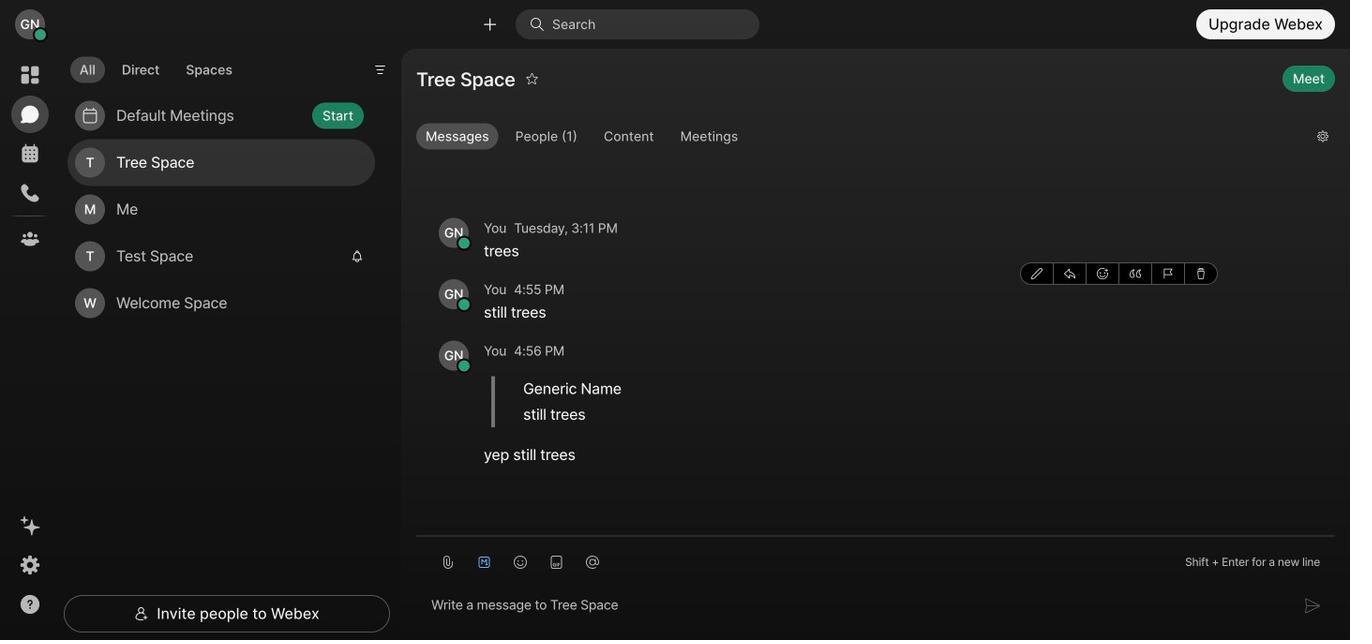 Task type: describe. For each thing, give the bounding box(es) containing it.
meetings image
[[19, 143, 41, 165]]

teams, has no new notifications image
[[19, 228, 41, 250]]

calls image
[[19, 182, 41, 204]]

start a thread image
[[1065, 268, 1076, 279]]

0 vertical spatial group
[[416, 123, 1303, 154]]

you will be notified of all new messages in this space image
[[351, 250, 364, 263]]

webex tab list
[[11, 56, 49, 258]]

you will be notified of all new messages in this space image
[[351, 250, 364, 263]]

what's new image
[[19, 515, 41, 537]]

markdown image
[[477, 555, 492, 570]]

messaging, has no new notifications image
[[19, 103, 41, 126]]

welcome space list item
[[68, 280, 375, 327]]

gifs image
[[549, 555, 564, 570]]

flag for follow-up image
[[1163, 268, 1174, 279]]



Task type: vqa. For each thing, say whether or not it's contained in the screenshot.
Quote message icon at the top right of page
yes



Task type: locate. For each thing, give the bounding box(es) containing it.
list item
[[68, 93, 375, 139]]

file attachment image
[[441, 555, 456, 570]]

tree space list item
[[68, 139, 375, 186]]

dashboard image
[[19, 64, 41, 86]]

navigation
[[0, 49, 60, 641]]

test space, you will be notified of all new messages in this space list item
[[68, 233, 375, 280]]

quote message image
[[1130, 268, 1141, 279]]

me list item
[[68, 186, 375, 233]]

connect people image
[[481, 15, 499, 33]]

0 horizontal spatial wrapper image
[[81, 107, 99, 125]]

message composer toolbar element
[[416, 537, 1336, 581]]

mention image
[[585, 555, 600, 570]]

emoji image
[[513, 555, 528, 570]]

wrapper image
[[530, 17, 552, 32], [34, 28, 47, 41], [458, 237, 471, 250], [458, 298, 471, 312]]

filter by image
[[373, 62, 388, 77]]

2 vertical spatial wrapper image
[[134, 607, 149, 622]]

tab list
[[66, 45, 246, 88]]

view space settings image
[[1317, 122, 1330, 152]]

2 horizontal spatial wrapper image
[[458, 360, 471, 373]]

messages list
[[416, 166, 1336, 499]]

group inside "messages" 'list'
[[1020, 263, 1218, 285]]

edit message image
[[1032, 268, 1043, 279]]

add to favorites image
[[526, 64, 539, 94]]

1 horizontal spatial wrapper image
[[134, 607, 149, 622]]

delete message image
[[1196, 268, 1207, 279]]

wrapper image
[[81, 107, 99, 125], [458, 360, 471, 373], [134, 607, 149, 622]]

help image
[[19, 594, 41, 616]]

1 vertical spatial wrapper image
[[458, 360, 471, 373]]

add reaction image
[[1097, 268, 1109, 279]]

1 vertical spatial group
[[1020, 263, 1218, 285]]

0 vertical spatial wrapper image
[[81, 107, 99, 125]]

settings image
[[19, 554, 41, 577]]

group
[[416, 123, 1303, 154], [1020, 263, 1218, 285]]



